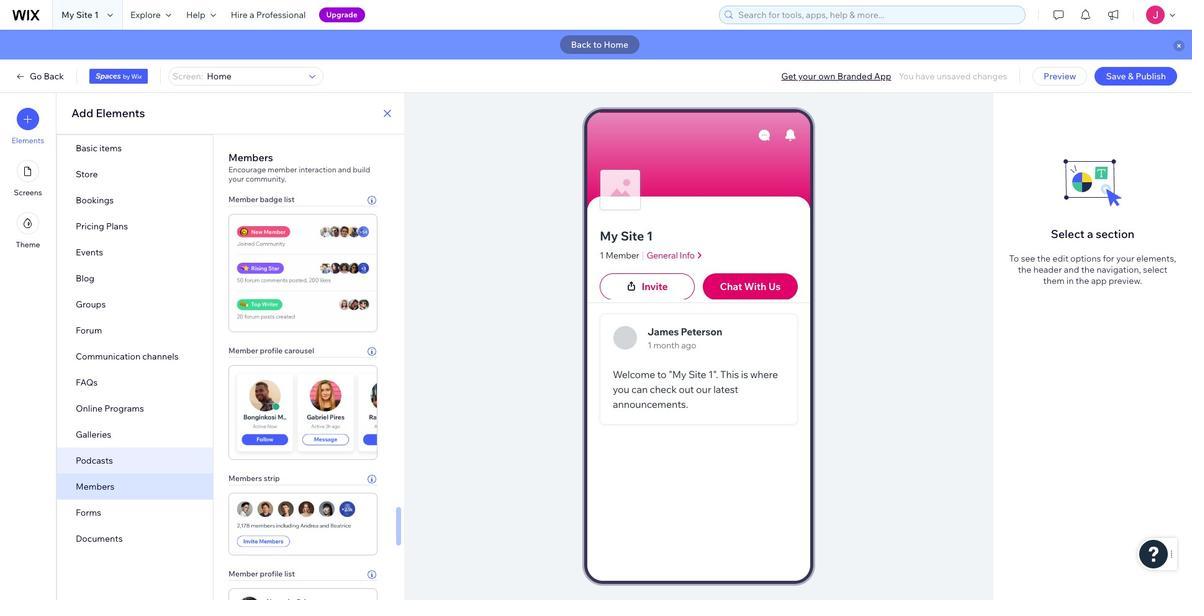 Task type: describe. For each thing, give the bounding box(es) containing it.
items
[[99, 143, 122, 154]]

and inside members encourage member interaction and build your community.
[[338, 165, 351, 175]]

go back button
[[15, 71, 64, 82]]

online programs
[[76, 404, 144, 415]]

this
[[720, 369, 739, 381]]

peterson
[[681, 326, 722, 338]]

invite button
[[600, 274, 695, 300]]

pricing
[[76, 221, 104, 232]]

list for member badge list
[[284, 195, 295, 205]]

events
[[76, 247, 103, 258]]

hire a professional link
[[223, 0, 313, 30]]

groups
[[76, 299, 106, 310]]

edit
[[1053, 253, 1068, 264]]

our
[[696, 384, 711, 396]]

my for my site 1 1 member | general info
[[600, 228, 618, 244]]

1 for james peterson 1 month ago
[[648, 340, 652, 351]]

documents
[[76, 534, 123, 545]]

general
[[647, 250, 678, 261]]

go back
[[30, 71, 64, 82]]

select a section
[[1051, 227, 1135, 242]]

my for my site 1
[[61, 9, 74, 20]]

Search for tools, apps, help & more... field
[[734, 6, 1021, 24]]

month
[[653, 340, 679, 351]]

pricing plans
[[76, 221, 128, 232]]

build
[[353, 165, 370, 175]]

professional
[[256, 9, 306, 20]]

own
[[818, 71, 835, 82]]

changes
[[973, 71, 1007, 82]]

online
[[76, 404, 102, 415]]

theme button
[[16, 212, 40, 250]]

where
[[750, 369, 778, 381]]

announcements.
[[613, 399, 688, 411]]

"my
[[669, 369, 686, 381]]

my site 1 1 member | general info
[[600, 228, 695, 262]]

to for back
[[593, 39, 602, 50]]

announcements
[[737, 290, 805, 301]]

back to home alert
[[0, 30, 1192, 60]]

members strip
[[229, 474, 280, 484]]

preview.
[[1109, 276, 1142, 287]]

site for my site 1 1 member | general info
[[621, 228, 644, 244]]

bookings
[[76, 195, 114, 206]]

list for member profile list
[[284, 570, 295, 579]]

menu containing elements
[[0, 101, 56, 257]]

members for members strip
[[229, 474, 262, 484]]

upgrade
[[326, 10, 357, 19]]

community.
[[246, 175, 286, 184]]

help
[[186, 9, 205, 20]]

member profile carousel
[[229, 347, 314, 356]]

elements button
[[12, 108, 44, 145]]

app
[[874, 71, 891, 82]]

navigation,
[[1097, 264, 1141, 276]]

&
[[1128, 71, 1134, 82]]

home
[[604, 39, 628, 50]]

1".
[[708, 369, 718, 381]]

profile for list
[[260, 570, 283, 579]]

welcome to "my site 1". this is where you can check out our latest announcements.
[[613, 369, 780, 411]]

them
[[1043, 276, 1065, 287]]

publish
[[1136, 71, 1166, 82]]

strip
[[264, 474, 280, 484]]

select
[[1143, 264, 1167, 276]]

galleries
[[76, 430, 111, 441]]

get your own branded app
[[781, 71, 891, 82]]

preview
[[1044, 71, 1076, 82]]

help button
[[179, 0, 223, 30]]

go
[[30, 71, 42, 82]]

store
[[76, 169, 98, 180]]

your for members
[[229, 175, 244, 184]]

your for to
[[1116, 253, 1134, 264]]

james
[[648, 326, 679, 338]]

forum
[[76, 325, 102, 337]]

member badge list
[[229, 195, 295, 205]]

header
[[1033, 264, 1062, 276]]

have
[[916, 71, 935, 82]]

back to home button
[[560, 35, 640, 54]]

ago
[[681, 340, 696, 351]]

app
[[1091, 276, 1107, 287]]

a for professional
[[250, 9, 254, 20]]

you
[[899, 71, 914, 82]]

forms
[[76, 508, 101, 519]]

unsaved
[[937, 71, 971, 82]]

encourage
[[229, 165, 266, 175]]



Task type: vqa. For each thing, say whether or not it's contained in the screenshot.
leftmost "to"
yes



Task type: locate. For each thing, give the bounding box(es) containing it.
site
[[76, 9, 92, 20], [621, 228, 644, 244], [688, 369, 706, 381]]

for
[[1103, 253, 1114, 264]]

0 horizontal spatial and
[[338, 165, 351, 175]]

site inside welcome to "my site 1". this is where you can check out our latest announcements.
[[688, 369, 706, 381]]

hire
[[231, 9, 248, 20]]

back left home
[[571, 39, 591, 50]]

chat with us button
[[703, 274, 798, 300]]

elements,
[[1136, 253, 1176, 264]]

badge
[[260, 195, 282, 205]]

menu
[[0, 101, 56, 257]]

a inside "link"
[[250, 9, 254, 20]]

save
[[1106, 71, 1126, 82]]

members down podcasts
[[76, 482, 114, 493]]

you have unsaved changes
[[899, 71, 1007, 82]]

add
[[71, 106, 93, 120]]

see
[[1021, 253, 1035, 264]]

explore
[[130, 9, 161, 20]]

1 vertical spatial a
[[1087, 227, 1093, 242]]

0 horizontal spatial my
[[61, 9, 74, 20]]

your inside the to see the edit options for your elements, the header and the navigation, select them in the app preview.
[[1116, 253, 1134, 264]]

screens
[[14, 188, 42, 197]]

basic
[[76, 143, 97, 154]]

to left home
[[593, 39, 602, 50]]

chat with us
[[720, 281, 781, 293]]

0 horizontal spatial elements
[[12, 136, 44, 145]]

1 left "explore"
[[94, 9, 99, 20]]

in
[[1066, 276, 1074, 287]]

members inside members encourage member interaction and build your community.
[[229, 152, 273, 164]]

1 vertical spatial profile
[[260, 570, 283, 579]]

0 vertical spatial list
[[284, 195, 295, 205]]

members left strip
[[229, 474, 262, 484]]

with
[[744, 281, 766, 293]]

1 vertical spatial your
[[229, 175, 244, 184]]

1 horizontal spatial elements
[[96, 106, 145, 120]]

get your own branded app button
[[781, 71, 891, 82]]

0 vertical spatial and
[[338, 165, 351, 175]]

0 vertical spatial a
[[250, 9, 254, 20]]

communication channels
[[76, 351, 179, 363]]

theme
[[16, 240, 40, 250]]

a for section
[[1087, 227, 1093, 242]]

member
[[268, 165, 297, 175]]

my site 1
[[61, 9, 99, 20]]

1 profile from the top
[[260, 347, 283, 356]]

member inside my site 1 1 member | general info
[[606, 250, 639, 261]]

1 vertical spatial back
[[44, 71, 64, 82]]

site for my site 1
[[76, 9, 92, 20]]

communication
[[76, 351, 140, 363]]

1 for my site 1 1 member | general info
[[647, 228, 653, 244]]

1 vertical spatial site
[[621, 228, 644, 244]]

1 for my site 1
[[94, 9, 99, 20]]

0 vertical spatial site
[[76, 9, 92, 20]]

channels
[[142, 351, 179, 363]]

1 horizontal spatial site
[[621, 228, 644, 244]]

1
[[94, 9, 99, 20], [647, 228, 653, 244], [600, 250, 604, 261], [648, 340, 652, 351]]

header
[[774, 115, 805, 126]]

member for member badge list
[[229, 195, 258, 205]]

0 vertical spatial elements
[[96, 106, 145, 120]]

branded
[[837, 71, 872, 82]]

member for member profile list
[[229, 570, 258, 579]]

site left "explore"
[[76, 9, 92, 20]]

1 horizontal spatial my
[[600, 228, 618, 244]]

0 horizontal spatial your
[[229, 175, 244, 184]]

you
[[613, 384, 629, 396]]

options
[[1070, 253, 1101, 264]]

your
[[798, 71, 816, 82], [229, 175, 244, 184], [1116, 253, 1134, 264]]

a
[[250, 9, 254, 20], [1087, 227, 1093, 242]]

your left community.
[[229, 175, 244, 184]]

1 horizontal spatial to
[[657, 369, 667, 381]]

and inside the to see the edit options for your elements, the header and the navigation, select them in the app preview.
[[1064, 264, 1079, 276]]

site inside my site 1 1 member | general info
[[621, 228, 644, 244]]

your right for at the top right of page
[[1116, 253, 1134, 264]]

chat
[[720, 281, 742, 293]]

None field
[[203, 68, 305, 85]]

members encourage member interaction and build your community.
[[229, 152, 370, 184]]

your inside members encourage member interaction and build your community.
[[229, 175, 244, 184]]

0 vertical spatial back
[[571, 39, 591, 50]]

back right go
[[44, 71, 64, 82]]

site up |
[[621, 228, 644, 244]]

0 vertical spatial your
[[798, 71, 816, 82]]

to inside button
[[593, 39, 602, 50]]

menu bar
[[57, 135, 213, 553]]

1 inside james peterson 1 month ago
[[648, 340, 652, 351]]

2 horizontal spatial site
[[688, 369, 706, 381]]

1 left |
[[600, 250, 604, 261]]

us
[[768, 281, 781, 293]]

to inside welcome to "my site 1". this is where you can check out our latest announcements.
[[657, 369, 667, 381]]

members for members encourage member interaction and build your community.
[[229, 152, 273, 164]]

preview button
[[1033, 67, 1087, 86]]

interaction
[[299, 165, 336, 175]]

0 vertical spatial profile
[[260, 347, 283, 356]]

your right the get
[[798, 71, 816, 82]]

1 up general
[[647, 228, 653, 244]]

section
[[1096, 227, 1135, 242]]

1 horizontal spatial a
[[1087, 227, 1093, 242]]

2 horizontal spatial your
[[1116, 253, 1134, 264]]

1 vertical spatial and
[[1064, 264, 1079, 276]]

1 horizontal spatial and
[[1064, 264, 1079, 276]]

add elements
[[71, 106, 145, 120]]

1 vertical spatial list
[[284, 570, 295, 579]]

1 vertical spatial my
[[600, 228, 618, 244]]

back inside back to home button
[[571, 39, 591, 50]]

1 member button
[[600, 249, 639, 262]]

2 profile from the top
[[260, 570, 283, 579]]

carousel
[[284, 347, 314, 356]]

out
[[679, 384, 694, 396]]

a right select
[[1087, 227, 1093, 242]]

screens button
[[14, 160, 42, 197]]

1 left month
[[648, 340, 652, 351]]

2 vertical spatial site
[[688, 369, 706, 381]]

my site 1 button
[[600, 228, 798, 245]]

members up the encourage
[[229, 152, 273, 164]]

member for member profile carousel
[[229, 347, 258, 356]]

plans
[[106, 221, 128, 232]]

select
[[1051, 227, 1085, 242]]

save & publish button
[[1095, 67, 1177, 86]]

my
[[61, 9, 74, 20], [600, 228, 618, 244]]

info
[[680, 250, 695, 261]]

elements up screens button
[[12, 136, 44, 145]]

member profile list
[[229, 570, 295, 579]]

blog
[[76, 273, 94, 284]]

profile for carousel
[[260, 347, 283, 356]]

menu bar containing basic items
[[57, 135, 213, 553]]

the
[[1037, 253, 1051, 264], [1018, 264, 1031, 276], [1081, 264, 1095, 276], [1076, 276, 1089, 287]]

members for members
[[76, 482, 114, 493]]

welcome
[[613, 369, 655, 381]]

check
[[650, 384, 677, 396]]

0 horizontal spatial to
[[593, 39, 602, 50]]

elements up items
[[96, 106, 145, 120]]

0 horizontal spatial back
[[44, 71, 64, 82]]

2 vertical spatial your
[[1116, 253, 1134, 264]]

0 horizontal spatial a
[[250, 9, 254, 20]]

my inside my site 1 1 member | general info
[[600, 228, 618, 244]]

site left 1".
[[688, 369, 706, 381]]

0 vertical spatial my
[[61, 9, 74, 20]]

0 vertical spatial to
[[593, 39, 602, 50]]

latest
[[713, 384, 738, 396]]

1 horizontal spatial back
[[571, 39, 591, 50]]

save & publish
[[1106, 71, 1166, 82]]

profile
[[260, 347, 283, 356], [260, 570, 283, 579]]

a right hire
[[250, 9, 254, 20]]

to for welcome
[[657, 369, 667, 381]]

1 horizontal spatial your
[[798, 71, 816, 82]]

1 vertical spatial elements
[[12, 136, 44, 145]]

faqs
[[76, 377, 98, 389]]

to up check
[[657, 369, 667, 381]]

elements inside menu
[[12, 136, 44, 145]]

list
[[284, 195, 295, 205], [284, 570, 295, 579]]

programs
[[104, 404, 144, 415]]

0 horizontal spatial site
[[76, 9, 92, 20]]

get
[[781, 71, 796, 82]]

invite
[[642, 281, 668, 293]]

1 vertical spatial to
[[657, 369, 667, 381]]



